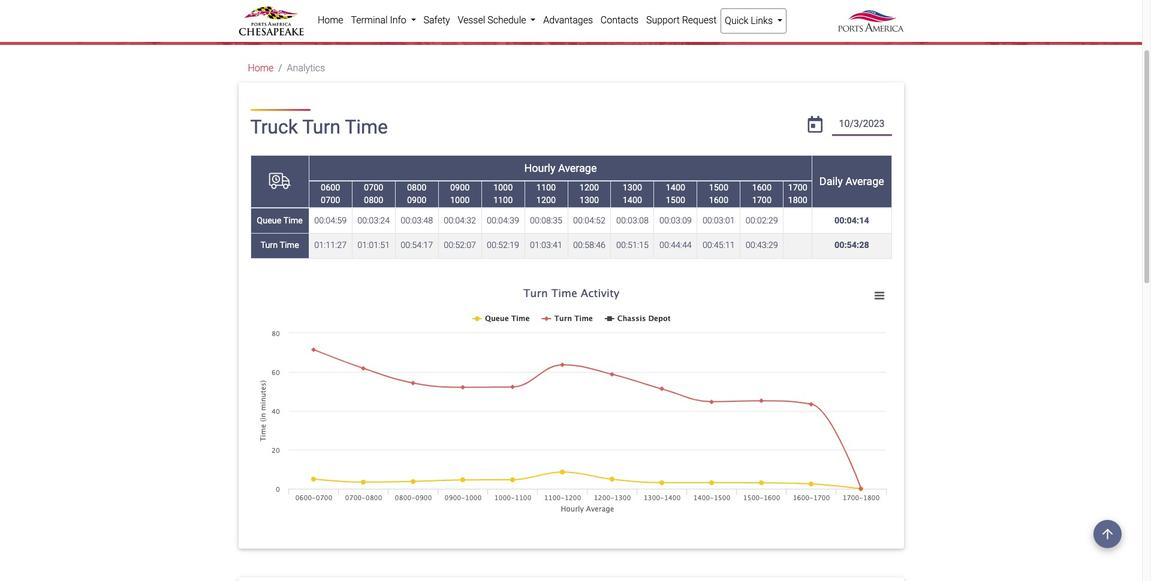 Task type: describe. For each thing, give the bounding box(es) containing it.
time for 01:11:27
[[280, 241, 299, 251]]

1 horizontal spatial 0700
[[364, 183, 383, 193]]

links
[[751, 15, 773, 26]]

advantages
[[543, 14, 593, 26]]

00:04:32
[[444, 216, 476, 226]]

quick
[[725, 15, 749, 26]]

00:03:09
[[660, 216, 692, 226]]

1600 1700
[[752, 183, 772, 206]]

queue time
[[257, 216, 303, 226]]

contacts
[[601, 14, 639, 26]]

support request link
[[643, 8, 721, 32]]

00:03:48
[[401, 216, 433, 226]]

0600 0700
[[321, 183, 340, 206]]

00:04:39
[[487, 216, 519, 226]]

analytics
[[287, 63, 325, 74]]

00:54:28
[[835, 241, 869, 251]]

1400 1500
[[666, 183, 685, 206]]

turn time
[[261, 241, 299, 251]]

00:04:52
[[573, 216, 606, 226]]

00:02:29
[[746, 216, 778, 226]]

00:58:46
[[573, 241, 606, 251]]

0 horizontal spatial 1500
[[666, 196, 685, 206]]

0 vertical spatial 1500
[[709, 183, 729, 193]]

terminal info link
[[347, 8, 420, 32]]

advantages link
[[540, 8, 597, 32]]

0 horizontal spatial turn
[[261, 241, 278, 251]]

support request
[[646, 14, 717, 26]]

00:03:08
[[616, 216, 649, 226]]

quick links link
[[721, 8, 787, 34]]

1 horizontal spatial 1400
[[666, 183, 685, 193]]

1 vertical spatial 1400
[[623, 196, 642, 206]]

00:52:19
[[487, 241, 519, 251]]

00:43:29
[[746, 241, 778, 251]]

1800
[[788, 196, 808, 206]]

hourly average daily average
[[524, 162, 884, 188]]

truck
[[250, 116, 298, 139]]

0 horizontal spatial 0900
[[407, 196, 427, 206]]

safety
[[424, 14, 450, 26]]

0 horizontal spatial home link
[[248, 63, 274, 74]]

1 vertical spatial average
[[846, 175, 884, 188]]

0 vertical spatial turn
[[302, 116, 341, 139]]

0 vertical spatial 1100
[[537, 183, 556, 193]]

01:11:27
[[314, 241, 347, 251]]

safety link
[[420, 8, 454, 32]]

0 vertical spatial home link
[[314, 8, 347, 32]]

0 horizontal spatial 0700
[[321, 196, 340, 206]]

00:54:17
[[401, 241, 433, 251]]

hourly
[[524, 162, 556, 174]]

vessel
[[458, 14, 485, 26]]

1100 1200
[[537, 183, 556, 206]]

00:51:15
[[616, 241, 649, 251]]

00:03:24
[[358, 216, 390, 226]]



Task type: vqa. For each thing, say whether or not it's contained in the screenshot.
Limit in the left of the page
no



Task type: locate. For each thing, give the bounding box(es) containing it.
1 horizontal spatial 1300
[[623, 183, 642, 193]]

0 horizontal spatial 1200
[[537, 196, 556, 206]]

0600
[[321, 183, 340, 193]]

0 vertical spatial 1700
[[788, 183, 808, 193]]

1 vertical spatial 1600
[[709, 196, 729, 206]]

00:52:07
[[444, 241, 476, 251]]

1100 down hourly
[[537, 183, 556, 193]]

1 vertical spatial 1300
[[580, 196, 599, 206]]

1700 up 1800
[[788, 183, 808, 193]]

1 horizontal spatial 1000
[[493, 183, 513, 193]]

1700 1800
[[788, 183, 808, 206]]

vessel schedule link
[[454, 8, 540, 32]]

1000 1100
[[493, 183, 513, 206]]

1000
[[493, 183, 513, 193], [450, 196, 470, 206]]

1 vertical spatial time
[[283, 216, 303, 226]]

0 horizontal spatial 1100
[[493, 196, 513, 206]]

home
[[318, 14, 343, 26], [248, 63, 274, 74]]

1 horizontal spatial average
[[846, 175, 884, 188]]

0 vertical spatial 1600
[[752, 183, 772, 193]]

1400
[[666, 183, 685, 193], [623, 196, 642, 206]]

turn right "truck"
[[302, 116, 341, 139]]

1 vertical spatial 1700
[[752, 196, 772, 206]]

0800 up the "00:03:48"
[[407, 183, 427, 193]]

1300 up 00:03:08
[[623, 183, 642, 193]]

1 horizontal spatial turn
[[302, 116, 341, 139]]

1500 up 00:03:09
[[666, 196, 685, 206]]

0 vertical spatial 0900
[[450, 183, 470, 193]]

1 vertical spatial 0900
[[407, 196, 427, 206]]

average up 1200 1300
[[558, 162, 597, 174]]

00:44:44
[[660, 241, 692, 251]]

0800
[[407, 183, 427, 193], [364, 196, 383, 206]]

0 vertical spatial average
[[558, 162, 597, 174]]

0900 1000
[[450, 183, 470, 206]]

1500 1600
[[709, 183, 729, 206]]

home link
[[314, 8, 347, 32], [248, 63, 274, 74]]

contacts link
[[597, 8, 643, 32]]

average right daily on the right of the page
[[846, 175, 884, 188]]

0 horizontal spatial home
[[248, 63, 274, 74]]

1000 up 00:04:32
[[450, 196, 470, 206]]

info
[[390, 14, 406, 26]]

0 vertical spatial 1300
[[623, 183, 642, 193]]

home for the left home link
[[248, 63, 274, 74]]

1300 up 00:04:52
[[580, 196, 599, 206]]

turn down queue
[[261, 241, 278, 251]]

00:04:59
[[314, 216, 347, 226]]

0 horizontal spatial 1300
[[580, 196, 599, 206]]

0 horizontal spatial 0800
[[364, 196, 383, 206]]

0900 up 00:04:32
[[450, 183, 470, 193]]

0 horizontal spatial 1600
[[709, 196, 729, 206]]

0 horizontal spatial 1000
[[450, 196, 470, 206]]

truck turn time
[[250, 116, 388, 139]]

time
[[345, 116, 388, 139], [283, 216, 303, 226], [280, 241, 299, 251]]

0700 down 0600
[[321, 196, 340, 206]]

1600 up 00:03:01
[[709, 196, 729, 206]]

home link left terminal on the left top
[[314, 8, 347, 32]]

00:08:35
[[530, 216, 562, 226]]

home for topmost home link
[[318, 14, 343, 26]]

terminal
[[351, 14, 388, 26]]

0800 0900
[[407, 183, 427, 206]]

1100
[[537, 183, 556, 193], [493, 196, 513, 206]]

1200
[[580, 183, 599, 193], [537, 196, 556, 206]]

home link left analytics
[[248, 63, 274, 74]]

1 horizontal spatial 0800
[[407, 183, 427, 193]]

1300
[[623, 183, 642, 193], [580, 196, 599, 206]]

1600 up 00:02:29
[[752, 183, 772, 193]]

1600
[[752, 183, 772, 193], [709, 196, 729, 206]]

1500
[[709, 183, 729, 193], [666, 196, 685, 206]]

0 vertical spatial 1000
[[493, 183, 513, 193]]

1200 1300
[[580, 183, 599, 206]]

1400 up 00:03:08
[[623, 196, 642, 206]]

2 vertical spatial time
[[280, 241, 299, 251]]

1700
[[788, 183, 808, 193], [752, 196, 772, 206]]

01:01:51
[[358, 241, 390, 251]]

queue
[[257, 216, 281, 226]]

0 vertical spatial 1400
[[666, 183, 685, 193]]

0 vertical spatial 0700
[[364, 183, 383, 193]]

1 vertical spatial 1100
[[493, 196, 513, 206]]

home left analytics
[[248, 63, 274, 74]]

schedule
[[488, 14, 526, 26]]

None text field
[[832, 114, 892, 136]]

1 horizontal spatial 1100
[[537, 183, 556, 193]]

0900
[[450, 183, 470, 193], [407, 196, 427, 206]]

turn
[[302, 116, 341, 139], [261, 241, 278, 251]]

1 horizontal spatial 1600
[[752, 183, 772, 193]]

1 horizontal spatial home
[[318, 14, 343, 26]]

0 vertical spatial home
[[318, 14, 343, 26]]

go to top image
[[1094, 520, 1122, 549]]

00:04:14
[[835, 216, 869, 226]]

0 vertical spatial time
[[345, 116, 388, 139]]

0900 up the "00:03:48"
[[407, 196, 427, 206]]

1300 1400
[[623, 183, 642, 206]]

0700
[[364, 183, 383, 193], [321, 196, 340, 206]]

1 vertical spatial turn
[[261, 241, 278, 251]]

daily
[[820, 175, 843, 188]]

1 horizontal spatial 1700
[[788, 183, 808, 193]]

01:03:41
[[530, 241, 562, 251]]

quick links
[[725, 15, 775, 26]]

calendar day image
[[808, 117, 823, 133]]

terminal info
[[351, 14, 409, 26]]

1 vertical spatial 1500
[[666, 196, 685, 206]]

1 horizontal spatial 1200
[[580, 183, 599, 193]]

00:03:01
[[703, 216, 735, 226]]

0 horizontal spatial 1400
[[623, 196, 642, 206]]

1 horizontal spatial 0900
[[450, 183, 470, 193]]

1 vertical spatial home
[[248, 63, 274, 74]]

0800 up '00:03:24'
[[364, 196, 383, 206]]

1 vertical spatial home link
[[248, 63, 274, 74]]

1200 up '00:08:35'
[[537, 196, 556, 206]]

0 vertical spatial 0800
[[407, 183, 427, 193]]

00:45:11
[[703, 241, 735, 251]]

1 horizontal spatial 1500
[[709, 183, 729, 193]]

0700 up '00:03:24'
[[364, 183, 383, 193]]

1 vertical spatial 1000
[[450, 196, 470, 206]]

1100 up 00:04:39
[[493, 196, 513, 206]]

time for 00:04:59
[[283, 216, 303, 226]]

1 vertical spatial 0700
[[321, 196, 340, 206]]

vessel schedule
[[458, 14, 529, 26]]

1200 up 00:04:52
[[580, 183, 599, 193]]

1 horizontal spatial home link
[[314, 8, 347, 32]]

0 vertical spatial 1200
[[580, 183, 599, 193]]

support
[[646, 14, 680, 26]]

1 vertical spatial 1200
[[537, 196, 556, 206]]

request
[[682, 14, 717, 26]]

home left terminal on the left top
[[318, 14, 343, 26]]

0 horizontal spatial 1700
[[752, 196, 772, 206]]

1700 up 00:02:29
[[752, 196, 772, 206]]

average
[[558, 162, 597, 174], [846, 175, 884, 188]]

1000 up 00:04:39
[[493, 183, 513, 193]]

0 horizontal spatial average
[[558, 162, 597, 174]]

1500 up 00:03:01
[[709, 183, 729, 193]]

1 vertical spatial 0800
[[364, 196, 383, 206]]

1400 up 00:03:09
[[666, 183, 685, 193]]

0700 0800
[[364, 183, 383, 206]]



